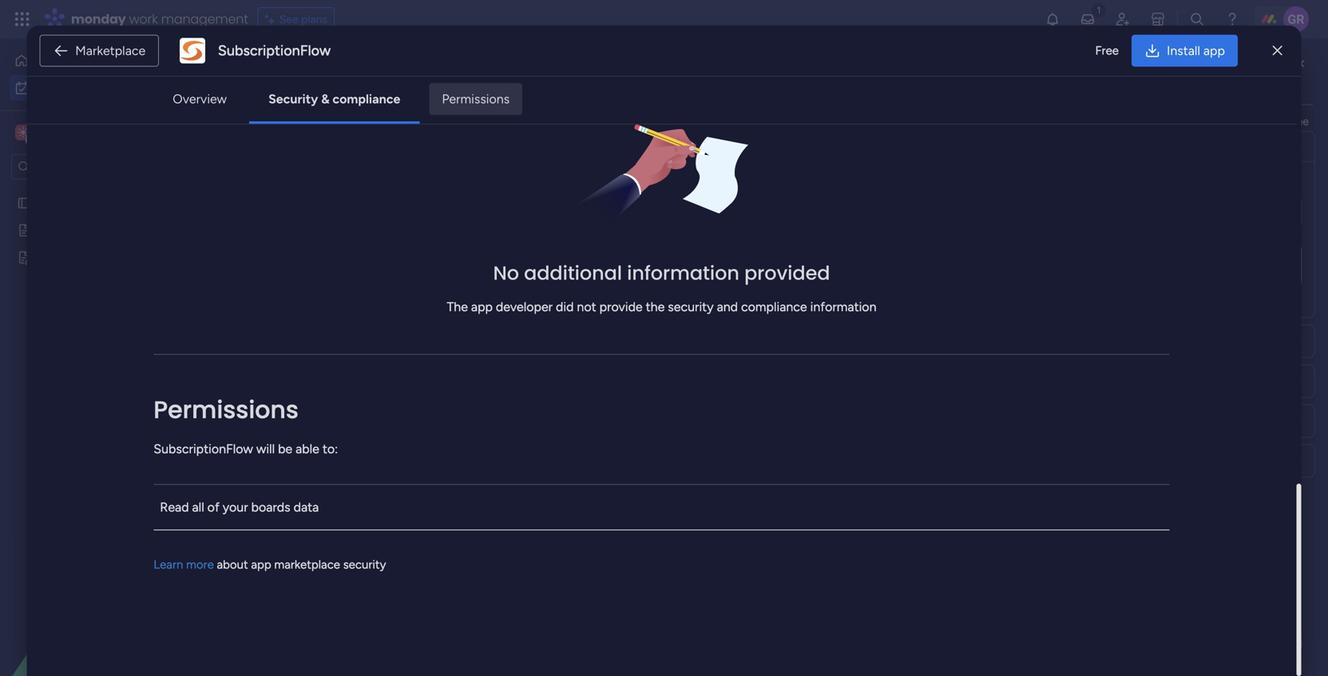 Task type: describe. For each thing, give the bounding box(es) containing it.
free
[[1096, 43, 1119, 58]]

data
[[294, 500, 319, 515]]

2 public board image from the top
[[17, 223, 32, 238]]

provided
[[744, 260, 830, 287]]

be
[[278, 442, 293, 457]]

1 public board image from the top
[[17, 196, 32, 211]]

choose the boards, columns and people you'd like to see
[[1026, 115, 1309, 128]]

next week /
[[269, 456, 357, 476]]

management
[[161, 10, 248, 28]]

help image
[[1225, 11, 1241, 27]]

more
[[186, 558, 214, 572]]

not
[[577, 299, 596, 315]]

item
[[286, 489, 309, 502]]

of
[[207, 500, 220, 515]]

subscriptionflow for subscriptionflow
[[218, 42, 331, 59]]

people
[[1192, 115, 1227, 128]]

main workspace
[[37, 125, 131, 140]]

new item
[[260, 489, 309, 502]]

read all of your boards data
[[160, 500, 319, 515]]

2 add from the top
[[271, 517, 292, 531]]

see
[[1292, 115, 1309, 128]]

overview
[[173, 91, 227, 107]]

group
[[712, 254, 744, 268]]

2 to- from the top
[[687, 317, 702, 330]]

home
[[35, 54, 66, 68]]

1 + from the top
[[261, 345, 268, 358]]

1 horizontal spatial and
[[1171, 115, 1189, 128]]

my
[[236, 60, 272, 96]]

the app developer did not provide the security and compliance information
[[447, 299, 877, 315]]

greg robinson image
[[1049, 253, 1073, 277]]

project management link
[[809, 280, 957, 308]]

later
[[269, 571, 305, 591]]

2 to-do from the top
[[687, 317, 716, 330]]

invite members image
[[1115, 11, 1131, 27]]

marketplace
[[75, 43, 146, 58]]

1 to-do from the top
[[687, 289, 716, 302]]

app for the
[[471, 299, 493, 315]]

to
[[1278, 115, 1289, 128]]

see
[[279, 12, 298, 26]]

marketplace
[[274, 558, 340, 572]]

workspace image
[[18, 124, 29, 141]]

customize button
[[572, 126, 658, 152]]

security
[[268, 91, 318, 107]]

learn more link
[[154, 558, 214, 572]]

will
[[256, 442, 275, 457]]

week for this
[[302, 398, 339, 419]]

compliance inside button
[[333, 91, 400, 107]]

2 + add item from the top
[[261, 517, 317, 531]]

1 horizontal spatial compliance
[[741, 299, 807, 315]]

1 vertical spatial and
[[717, 299, 738, 315]]

project
[[812, 289, 848, 302]]

next
[[269, 456, 301, 476]]

your
[[223, 500, 248, 515]]

permissions button
[[429, 83, 523, 115]]

main workspace button
[[11, 119, 156, 146]]

work
[[129, 10, 158, 28]]

1 image
[[1092, 1, 1106, 19]]

this
[[269, 398, 298, 419]]

update feed image
[[1080, 11, 1096, 27]]

list
[[1283, 71, 1297, 85]]

dapulse x slim image
[[1273, 41, 1283, 60]]

select product image
[[14, 11, 30, 27]]

work
[[279, 60, 343, 96]]

0 horizontal spatial security
[[343, 558, 386, 572]]

greg robinson image
[[1284, 6, 1309, 32]]

choose
[[1026, 115, 1064, 128]]

to do list button
[[1223, 66, 1305, 91]]

see plans
[[279, 12, 328, 26]]



Task type: locate. For each thing, give the bounding box(es) containing it.
1 horizontal spatial information
[[811, 299, 877, 315]]

to-do
[[687, 289, 716, 302], [687, 317, 716, 330]]

to- down no additional information provided on the top of the page
[[687, 289, 702, 302]]

1 vertical spatial add
[[271, 517, 292, 531]]

to
[[1252, 71, 1264, 85]]

to do list
[[1252, 71, 1297, 85]]

information down provided on the right top
[[811, 299, 877, 315]]

+ add item down the data at the bottom left
[[261, 517, 317, 531]]

0 vertical spatial /
[[343, 398, 351, 419]]

customize
[[598, 132, 652, 146]]

public board image
[[17, 196, 32, 211], [17, 223, 32, 238]]

0 horizontal spatial permissions
[[154, 393, 299, 427]]

my work
[[236, 60, 343, 96]]

main content containing this week /
[[212, 38, 1329, 677]]

to- down the app developer did not provide the security and compliance information on the top
[[687, 317, 702, 330]]

1 vertical spatial item
[[294, 517, 317, 531]]

None text field
[[1035, 198, 1302, 226]]

1 vertical spatial /
[[346, 456, 353, 476]]

information up the app developer did not provide the security and compliance information on the top
[[627, 260, 740, 287]]

marketplace button
[[39, 35, 159, 67]]

the left boards,
[[1067, 115, 1084, 128]]

item up this week /
[[294, 345, 317, 358]]

subscriptionflow up all
[[154, 442, 253, 457]]

week
[[302, 398, 339, 419], [305, 456, 342, 476]]

1 vertical spatial security
[[343, 558, 386, 572]]

subscriptionflow for subscriptionflow will be able to:
[[154, 442, 253, 457]]

/ right to: at the left of page
[[346, 456, 353, 476]]

2 do from the top
[[702, 317, 716, 330]]

0 horizontal spatial compliance
[[333, 91, 400, 107]]

security & compliance button
[[256, 83, 413, 115]]

1 vertical spatial information
[[811, 299, 877, 315]]

additional
[[524, 260, 622, 287]]

2 + from the top
[[261, 517, 268, 531]]

Filter dashboard by text search field
[[303, 126, 449, 152]]

new
[[260, 489, 283, 502]]

1 + add item from the top
[[261, 345, 317, 358]]

see plans button
[[258, 7, 335, 31]]

0 vertical spatial security
[[668, 299, 714, 315]]

0 vertical spatial to-do
[[687, 289, 716, 302]]

0 vertical spatial compliance
[[333, 91, 400, 107]]

later /
[[269, 571, 320, 591]]

0 vertical spatial item
[[294, 345, 317, 358]]

compliance down provided on the right top
[[741, 299, 807, 315]]

plans
[[301, 12, 328, 26]]

/ right this
[[343, 398, 351, 419]]

security down no additional information provided on the top of the page
[[668, 299, 714, 315]]

2 horizontal spatial app
[[1204, 43, 1225, 58]]

subscriptionflow will be able to:
[[154, 442, 338, 457]]

private board image
[[17, 250, 32, 265]]

0 vertical spatial app
[[1204, 43, 1225, 58]]

install app button
[[1132, 35, 1238, 67]]

0 vertical spatial subscriptionflow
[[218, 42, 331, 59]]

monday
[[71, 10, 126, 28]]

app right install
[[1204, 43, 1225, 58]]

1 horizontal spatial app
[[471, 299, 493, 315]]

workspace image
[[15, 124, 31, 141]]

learn more about app marketplace security
[[154, 558, 386, 572]]

home option
[[10, 48, 194, 73]]

no additional information provided image
[[574, 72, 749, 237]]

0 vertical spatial do
[[702, 289, 716, 302]]

0 vertical spatial information
[[627, 260, 740, 287]]

2 vertical spatial app
[[251, 558, 271, 572]]

project management
[[812, 289, 916, 302]]

to:
[[323, 442, 338, 457]]

search everything image
[[1189, 11, 1205, 27]]

0 horizontal spatial app
[[251, 558, 271, 572]]

do
[[1267, 71, 1280, 85]]

option
[[0, 189, 204, 192]]

provide
[[600, 299, 643, 315]]

app for install
[[1204, 43, 1225, 58]]

boards,
[[1086, 115, 1123, 128]]

week right this
[[302, 398, 339, 419]]

and down the group
[[717, 299, 738, 315]]

+ add item
[[261, 345, 317, 358], [261, 517, 317, 531]]

+ add item up this
[[261, 345, 317, 358]]

about
[[217, 558, 248, 572]]

this week /
[[269, 398, 354, 419]]

compliance up filter dashboard by text search field
[[333, 91, 400, 107]]

week right next
[[305, 456, 342, 476]]

1 vertical spatial to-
[[687, 317, 702, 330]]

1 item from the top
[[294, 345, 317, 358]]

do
[[702, 289, 716, 302], [702, 317, 716, 330]]

do down the group
[[702, 289, 716, 302]]

0 vertical spatial + add item
[[261, 345, 317, 358]]

item down the data at the bottom left
[[294, 517, 317, 531]]

&
[[321, 91, 330, 107]]

1 vertical spatial app
[[471, 299, 493, 315]]

lottie animation image
[[0, 515, 204, 677]]

2 vertical spatial /
[[309, 571, 316, 591]]

0 vertical spatial public board image
[[17, 196, 32, 211]]

install app
[[1167, 43, 1225, 58]]

to-do down the app developer did not provide the security and compliance information on the top
[[687, 317, 716, 330]]

workspace selection element
[[15, 123, 133, 144]]

install
[[1167, 43, 1201, 58]]

add
[[271, 345, 292, 358], [271, 517, 292, 531]]

notifications image
[[1045, 11, 1061, 27]]

1 vertical spatial the
[[646, 299, 665, 315]]

add down the boards
[[271, 517, 292, 531]]

read
[[160, 500, 189, 515]]

/ right later
[[309, 571, 316, 591]]

and
[[1171, 115, 1189, 128], [717, 299, 738, 315]]

columns
[[1126, 115, 1168, 128]]

0 horizontal spatial the
[[646, 299, 665, 315]]

security right marketplace at the left bottom of page
[[343, 558, 386, 572]]

list box
[[0, 187, 204, 487]]

to-do down the group
[[687, 289, 716, 302]]

1 vertical spatial public board image
[[17, 223, 32, 238]]

the
[[447, 299, 468, 315]]

1 to- from the top
[[687, 289, 702, 302]]

0 horizontal spatial information
[[627, 260, 740, 287]]

monday marketplace image
[[1150, 11, 1166, 27]]

permissions
[[442, 91, 510, 107], [154, 393, 299, 427]]

app right the
[[471, 299, 493, 315]]

boards
[[251, 500, 290, 515]]

no
[[493, 260, 519, 287]]

1 horizontal spatial security
[[668, 299, 714, 315]]

1 vertical spatial compliance
[[741, 299, 807, 315]]

all
[[192, 500, 204, 515]]

1 vertical spatial subscriptionflow
[[154, 442, 253, 457]]

/
[[343, 398, 351, 419], [346, 456, 353, 476], [309, 571, 316, 591]]

1 do from the top
[[702, 289, 716, 302]]

main content
[[212, 38, 1329, 677]]

add up this
[[271, 345, 292, 358]]

workspace
[[68, 125, 131, 140]]

did
[[556, 299, 574, 315]]

security & compliance
[[268, 91, 400, 107]]

/ for this week /
[[343, 398, 351, 419]]

monday work management
[[71, 10, 248, 28]]

no additional information provided
[[493, 260, 830, 287]]

0 vertical spatial permissions
[[442, 91, 510, 107]]

0 vertical spatial week
[[302, 398, 339, 419]]

/ for next week /
[[346, 456, 353, 476]]

0 vertical spatial to-
[[687, 289, 702, 302]]

compliance
[[333, 91, 400, 107], [741, 299, 807, 315]]

and left people
[[1171, 115, 1189, 128]]

None search field
[[303, 126, 449, 152]]

2 item from the top
[[294, 517, 317, 531]]

0 vertical spatial add
[[271, 345, 292, 358]]

1 vertical spatial to-do
[[687, 317, 716, 330]]

overview button
[[160, 83, 240, 115]]

you'd
[[1229, 115, 1256, 128]]

app inside button
[[1204, 43, 1225, 58]]

app
[[1204, 43, 1225, 58], [471, 299, 493, 315], [251, 558, 271, 572]]

lottie animation element
[[0, 515, 204, 677]]

the right provide
[[646, 299, 665, 315]]

1 vertical spatial + add item
[[261, 517, 317, 531]]

0 vertical spatial +
[[261, 345, 268, 358]]

application logo image
[[180, 38, 205, 64]]

app right about
[[251, 558, 271, 572]]

main
[[37, 125, 65, 140]]

permissions inside permissions button
[[442, 91, 510, 107]]

1 add from the top
[[271, 345, 292, 358]]

item
[[294, 345, 317, 358], [294, 517, 317, 531]]

1 vertical spatial +
[[261, 517, 268, 531]]

week for next
[[305, 456, 342, 476]]

learn
[[154, 558, 183, 572]]

1 vertical spatial week
[[305, 456, 342, 476]]

management
[[850, 289, 916, 302]]

information
[[627, 260, 740, 287], [811, 299, 877, 315]]

1 vertical spatial permissions
[[154, 393, 299, 427]]

able
[[296, 442, 319, 457]]

security
[[668, 299, 714, 315], [343, 558, 386, 572]]

0 vertical spatial and
[[1171, 115, 1189, 128]]

home link
[[10, 48, 194, 73]]

0 vertical spatial the
[[1067, 115, 1084, 128]]

to-
[[687, 289, 702, 302], [687, 317, 702, 330]]

developer
[[496, 299, 553, 315]]

1 horizontal spatial permissions
[[442, 91, 510, 107]]

1 horizontal spatial the
[[1067, 115, 1084, 128]]

0 horizontal spatial and
[[717, 299, 738, 315]]

the
[[1067, 115, 1084, 128], [646, 299, 665, 315]]

like
[[1259, 115, 1276, 128]]

subscriptionflow up my work
[[218, 42, 331, 59]]

do down the app developer did not provide the security and compliance information on the top
[[702, 317, 716, 330]]

1 vertical spatial do
[[702, 317, 716, 330]]



Task type: vqa. For each thing, say whether or not it's contained in the screenshot.
Learn on the bottom left
yes



